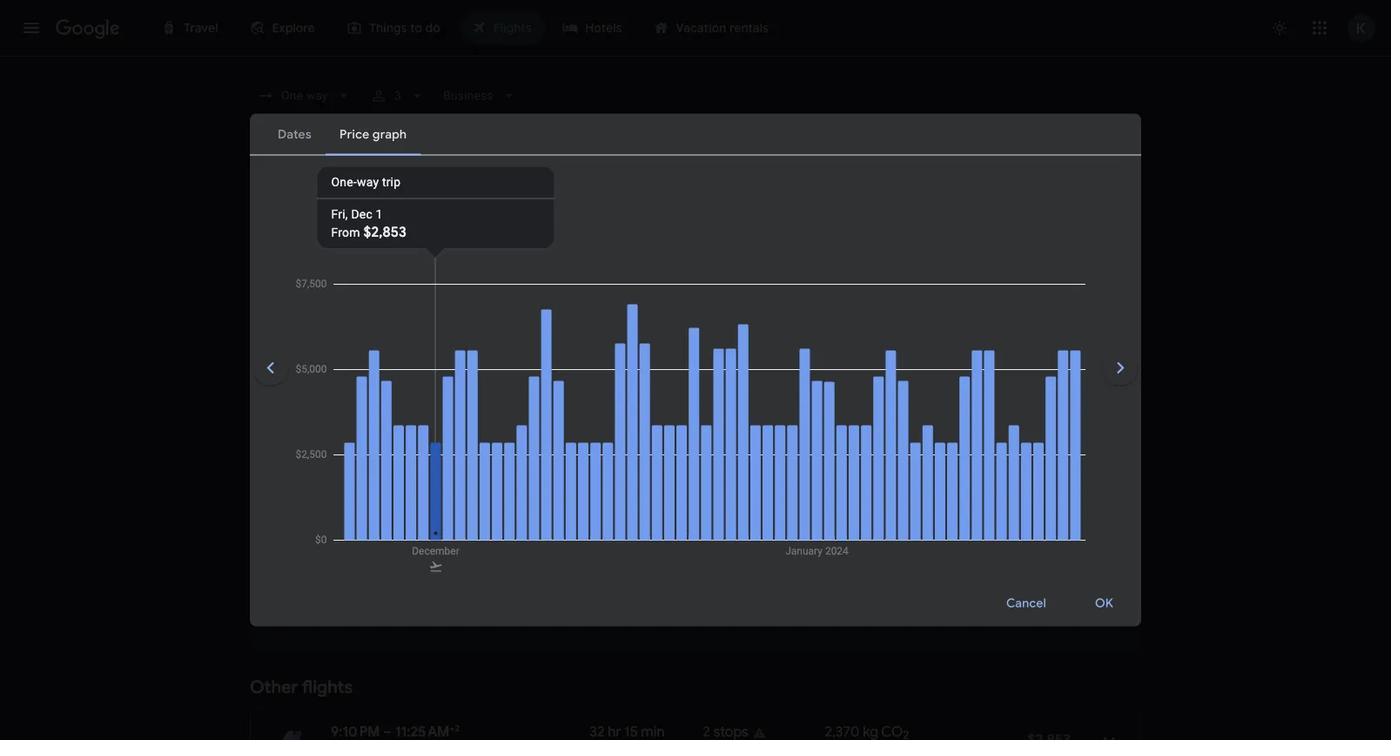 Task type: describe. For each thing, give the bounding box(es) containing it.
hr for 15 hr 35 min
[[606, 374, 620, 391]]

10:00 pm
[[331, 504, 391, 522]]

1 inside 1 stop 2 hr 10 min lis
[[703, 504, 708, 522]]

0 vertical spatial tap
[[409, 395, 427, 407]]

stops
[[365, 180, 398, 196]]

stops
[[714, 374, 749, 391]]

taxes
[[590, 330, 616, 342]]

leaves john f. kennedy international airport at 9:10 pm on friday, december 1 and arrives at leonardo da vinci–fiumicino airport at 11:25 am on sunday, december 3. element
[[331, 723, 460, 740]]

0 vertical spatial for
[[652, 330, 666, 342]]

portugal for 3:55 pm
[[368, 525, 410, 538]]

11 hr 45 min ewr – fco
[[590, 439, 663, 472]]

fco for 55
[[615, 525, 636, 538]]

trip
[[382, 175, 401, 189]]

fri,
[[331, 207, 348, 222]]

2,334
[[825, 504, 859, 522]]

35
[[623, 374, 639, 391]]

layover (1 of 2) is a 1 hr 50 min layover at aeroporto joão paulo ii in ponta delgada. layover (2 of 2) is a 2 hr 50 min layover at humberto delgado airport in lisbon. element
[[703, 394, 816, 408]]

layover (1 of 1) is a 2 hr 10 min layover at humberto delgado airport in lisbon. element
[[703, 525, 816, 539]]

$6,756 for 2,306
[[1028, 447, 1071, 465]]

Departure time: 5:40 PM. text field
[[331, 439, 383, 457]]

5:40 pm
[[331, 439, 383, 457]]

11 hr 55 min jfk – fco
[[590, 504, 663, 538]]

dec inside fri, dec 1 from $2,853
[[351, 207, 373, 222]]

convenience
[[384, 330, 446, 342]]

prices
[[314, 247, 351, 263]]

$3,363
[[1028, 381, 1071, 399]]

currently
[[378, 608, 435, 626]]

1 stop 1 hr 55 min lis
[[703, 439, 776, 472]]

include
[[509, 330, 544, 342]]

co for 2,306
[[882, 439, 904, 457]]

1 stop 2 hr 10 min lis
[[703, 504, 776, 538]]

prices for prices include required taxes + fees for 3 adults. optional charges and
[[475, 330, 506, 342]]

optional
[[714, 330, 755, 342]]

best
[[250, 303, 286, 325]]

cancel
[[1006, 596, 1046, 611]]

cancel button
[[986, 582, 1067, 624]]

total duration 32 hr 15 min. element
[[590, 723, 703, 740]]

ranked based on price and convenience
[[250, 330, 446, 342]]

emissions for 2,334
[[852, 526, 902, 538]]

6756 us dollars text field for 2,306
[[1028, 447, 1071, 465]]

- for 2,334
[[826, 526, 829, 538]]

– right departure time: 5:40 pm. text box
[[386, 439, 395, 457]]

airlines
[[445, 180, 489, 196]]

45
[[620, 439, 637, 457]]

dec 1
[[380, 247, 412, 263]]

lis for 2,334
[[761, 525, 776, 538]]

2,334 kg co 2
[[825, 504, 909, 524]]

kg for 2,251
[[860, 374, 875, 391]]

– inside 11 hr 55 min jfk – fco
[[608, 525, 615, 538]]

airlines,
[[368, 395, 407, 407]]

best flights
[[250, 303, 341, 325]]

- for 2,251
[[826, 395, 829, 408]]

ranked
[[250, 330, 286, 342]]

are
[[355, 608, 375, 626]]

azores
[[331, 395, 365, 407]]

lis inside 2 stops pdl , lis
[[728, 395, 743, 407]]

total duration 11 hr 55 min. element
[[590, 504, 703, 525]]

stop for 11 hr 55 min
[[712, 504, 740, 522]]

$2,354
[[481, 608, 523, 626]]

Departure time: 9:10 PM. text field
[[331, 374, 380, 391]]

air for 3:55 pm
[[352, 525, 365, 538]]

one-way trip
[[331, 175, 401, 189]]

2 inside text box
[[455, 723, 460, 734]]

-51% emissions for 2,306
[[826, 461, 902, 473]]

11 for 11 hr 55 min
[[590, 504, 600, 522]]

—
[[465, 608, 477, 626]]

15
[[590, 374, 603, 391]]

2 stops flight. element for '3363 us dollars' text box
[[703, 374, 749, 394]]

one-
[[331, 175, 357, 189]]

flights for other flights
[[302, 676, 353, 698]]

stops button
[[355, 174, 428, 202]]

pdl
[[703, 395, 723, 407]]

3 button
[[363, 80, 433, 111]]

bags button
[[525, 174, 593, 202]]

price
[[336, 330, 361, 342]]

usual
[[614, 608, 647, 626]]

1 and from the left
[[364, 330, 382, 342]]

2 and from the left
[[800, 330, 818, 342]]

Departure text field
[[859, 119, 1082, 166]]

min for 11 hr 55 min
[[640, 504, 663, 522]]

$6,756 for 2,334
[[1028, 512, 1071, 530]]

total duration 11 hr 45 min. element
[[590, 439, 703, 459]]

Arrival time: 3:55 PM on  Saturday, December 2. text field
[[406, 504, 464, 522]]

2 inside 2 stops pdl , lis
[[703, 374, 710, 391]]

Arrival time: 6:45 PM on  Saturday, December 2. text field
[[395, 374, 455, 391]]

51% for 2,334
[[829, 526, 849, 538]]

all filters button
[[250, 174, 348, 202]]

0 vertical spatial air
[[430, 395, 444, 407]]

leaves john f. kennedy international airport at 9:10 pm on friday, december 1 and arrives at leonardo da vinci–fiumicino airport at 6:45 pm on saturday, december 2. element
[[331, 374, 455, 391]]

2,306 kg co 2
[[825, 439, 910, 459]]

11:25 am
[[398, 439, 453, 457]]

min for 11 hr 45 min
[[640, 439, 663, 457]]

all
[[283, 180, 298, 196]]

filters
[[300, 180, 334, 196]]

6:45 pm
[[395, 374, 446, 391]]

all filters
[[283, 180, 334, 196]]

9:10 pm
[[331, 374, 380, 391]]

hr for 11 hr 45 min
[[604, 439, 617, 457]]

2,306
[[825, 439, 860, 457]]

none search field containing all filters
[[250, 80, 1141, 231]]

prices for prices are currently low — $2,354 cheaper than usual for your search
[[313, 608, 351, 626]]

2 inside the 2,251 kg co 2
[[900, 379, 906, 394]]

1 stop flight. element for 11 hr 45 min
[[703, 439, 740, 459]]

tap air portugal for 10:00 pm
[[331, 525, 410, 538]]

1 inside find the best price region
[[406, 247, 412, 263]]

51% for 2,306
[[829, 461, 849, 473]]

Arrival time: 11:25 AM on  Sunday, December 3. text field
[[395, 723, 460, 740]]

kg for 2,306
[[864, 439, 879, 457]]



Task type: locate. For each thing, give the bounding box(es) containing it.
2 vertical spatial tap
[[331, 525, 349, 538]]

hr inside 1 stop 2 hr 10 min lis
[[712, 525, 722, 538]]

search
[[704, 608, 747, 626]]

based
[[289, 330, 318, 342]]

prices are currently low — $2,354 cheaper than usual for your search
[[313, 608, 747, 626]]

co right 2,334
[[881, 504, 903, 522]]

kg
[[860, 374, 875, 391], [864, 439, 879, 457], [862, 504, 878, 522]]

0 vertical spatial fco
[[615, 395, 636, 407]]

1 vertical spatial lis
[[761, 460, 776, 472]]

for
[[652, 330, 666, 342], [650, 608, 669, 626]]

1 vertical spatial 2 stops flight. element
[[703, 723, 749, 740]]

+ for 3:55 pm
[[456, 504, 461, 515]]

55 down 11 hr 45 min ewr – fco
[[620, 504, 636, 522]]

1 down pdl
[[703, 439, 708, 457]]

min inside 15 hr 35 min – fco
[[642, 374, 665, 391]]

11 up ewr
[[590, 439, 600, 457]]

stop inside 1 stop 1 hr 55 min lis
[[712, 439, 740, 457]]

prices left include
[[475, 330, 506, 342]]

fco
[[615, 395, 636, 407], [619, 460, 640, 472], [615, 525, 636, 538]]

2 1 stop flight. element from the top
[[703, 504, 740, 525]]

tap for 10:00 pm
[[331, 525, 349, 538]]

1 horizontal spatial and
[[800, 330, 818, 342]]

1 down total duration 11 hr 45 min. element
[[703, 460, 709, 472]]

0 horizontal spatial and
[[364, 330, 382, 342]]

1 horizontal spatial 3
[[669, 330, 675, 342]]

9:10 pm – 6:45 pm + 1
[[331, 374, 455, 391]]

ewr
[[590, 460, 612, 472]]

0 vertical spatial 2 stops flight. element
[[703, 374, 749, 394]]

scroll forward image
[[1100, 347, 1141, 389]]

kg inside the 2,251 kg co 2
[[860, 374, 875, 391]]

tap air portugal for 5:40 pm
[[331, 460, 410, 472]]

and right charges
[[800, 330, 818, 342]]

– down total duration 15 hr 35 min. element
[[608, 395, 615, 407]]

2
[[703, 374, 710, 391], [900, 379, 906, 394], [904, 444, 910, 459], [903, 510, 909, 524], [703, 525, 709, 538], [455, 723, 460, 734]]

+ inside arrival time: 11:25 am on  sunday, december 3. text box
[[450, 723, 455, 734]]

hr inside 1 stop 1 hr 55 min lis
[[712, 460, 722, 472]]

lis up 1 stop 2 hr 10 min lis
[[761, 460, 776, 472]]

0 vertical spatial 51%
[[829, 461, 849, 473]]

kg up -53% emissions
[[860, 374, 875, 391]]

0 vertical spatial co
[[878, 374, 900, 391]]

0 vertical spatial lis
[[728, 395, 743, 407]]

1 vertical spatial air
[[352, 460, 365, 472]]

1 vertical spatial fco
[[619, 460, 640, 472]]

– inside 11 hr 45 min ewr – fco
[[612, 460, 619, 472]]

tap air portugal down 5:40 pm at the left bottom of the page
[[331, 460, 410, 472]]

0 horizontal spatial prices
[[313, 608, 351, 626]]

flights for best flights
[[290, 303, 341, 325]]

scroll backward image
[[250, 347, 292, 389]]

10
[[725, 525, 737, 538]]

min right 35
[[642, 374, 665, 391]]

–
[[383, 374, 392, 391], [608, 395, 615, 407], [386, 439, 395, 457], [612, 460, 619, 472], [394, 504, 403, 522], [608, 525, 615, 538]]

portugal down leaves newark liberty international airport at 5:40 pm on friday, december 1 and arrives at leonardo da vinci–fiumicino airport at 11:25 am on saturday, december 2. element
[[368, 460, 410, 472]]

learn more about tracked prices image
[[354, 247, 370, 263]]

air
[[430, 395, 444, 407], [352, 460, 365, 472], [352, 525, 365, 538]]

find the best price region
[[250, 244, 1141, 290]]

jfk
[[590, 525, 608, 538]]

1 vertical spatial 55
[[620, 504, 636, 522]]

+ 2
[[450, 723, 460, 734]]

-53% emissions
[[826, 395, 902, 408]]

- down the '2,251'
[[826, 395, 829, 408]]

0 vertical spatial tap air portugal
[[331, 460, 410, 472]]

+ for 11:25 am
[[453, 439, 457, 450]]

stop up layover (1 of 1) is a 1 hr 55 min layover at humberto delgado airport in lisbon. "element"
[[712, 439, 740, 457]]

+ inside the 5:40 pm – 11:25 am + 1
[[453, 439, 457, 450]]

2 stops flight. element containing 2 stops
[[703, 374, 749, 394]]

2,251 kg co 2
[[825, 374, 906, 394]]

co for 2,334
[[881, 504, 903, 522]]

main content
[[250, 244, 1141, 740]]

0 vertical spatial 3
[[394, 88, 401, 103]]

stop
[[712, 439, 740, 457], [712, 504, 740, 522]]

and right price
[[364, 330, 382, 342]]

$6,756 up cancel button
[[1028, 512, 1071, 530]]

– down total duration 11 hr 55 min. "element"
[[608, 525, 615, 538]]

0 horizontal spatial dec
[[351, 207, 373, 222]]

tap
[[409, 395, 427, 407], [331, 460, 349, 472], [331, 525, 349, 538]]

other
[[250, 676, 298, 698]]

hr for 11 hr 55 min
[[604, 504, 617, 522]]

1 right 3:55 pm
[[461, 504, 464, 515]]

on
[[321, 330, 334, 342]]

1 right "6:45 pm"
[[451, 374, 455, 384]]

+ inside 10:00 pm – 3:55 pm + 1
[[456, 504, 461, 515]]

2 vertical spatial co
[[881, 504, 903, 522]]

1 vertical spatial portugal
[[368, 460, 410, 472]]

1 51% from the top
[[829, 461, 849, 473]]

2 inside 2,306 kg co 2
[[904, 444, 910, 459]]

1 vertical spatial $6,756
[[1028, 512, 1071, 530]]

None search field
[[250, 80, 1141, 231]]

11 up the jfk
[[590, 504, 600, 522]]

- for 2,306
[[826, 461, 829, 473]]

fri, dec 1 from $2,853
[[331, 207, 407, 241]]

ok button
[[1074, 582, 1135, 624]]

main content containing best flights
[[250, 244, 1141, 740]]

1 horizontal spatial prices
[[475, 330, 506, 342]]

2 vertical spatial portugal
[[368, 525, 410, 538]]

55 inside 1 stop 1 hr 55 min lis
[[725, 460, 737, 472]]

2 emissions from the top
[[852, 461, 902, 473]]

emissions for 2,251
[[852, 395, 902, 408]]

1 1 stop flight. element from the top
[[703, 439, 740, 459]]

charges
[[758, 330, 797, 342]]

air down arrival time: 6:45 pm on  saturday, december 2. text field
[[430, 395, 444, 407]]

emissions
[[852, 395, 902, 408], [852, 461, 902, 473], [852, 526, 902, 538]]

layover (1 of 1) is a 1 hr 55 min layover at humberto delgado airport in lisbon. element
[[703, 459, 816, 473]]

1 vertical spatial tap air portugal
[[331, 525, 410, 538]]

hr left 45
[[604, 439, 617, 457]]

3 up trip
[[394, 88, 401, 103]]

0 vertical spatial 1 stop flight. element
[[703, 439, 740, 459]]

5:40 pm – 11:25 am + 1
[[331, 439, 461, 457]]

ok
[[1095, 596, 1114, 611]]

air for 11:25 am
[[352, 460, 365, 472]]

55 inside 11 hr 55 min jfk – fco
[[620, 504, 636, 522]]

0 vertical spatial dec
[[351, 207, 373, 222]]

0 vertical spatial emissions
[[852, 395, 902, 408]]

kg inside 2,334 kg co 2
[[862, 504, 878, 522]]

hr inside 11 hr 45 min ewr – fco
[[604, 439, 617, 457]]

– inside 15 hr 35 min – fco
[[608, 395, 615, 407]]

tap for 5:40 pm
[[331, 460, 349, 472]]

hr right 15
[[606, 374, 620, 391]]

tap down 10:00 pm
[[331, 525, 349, 538]]

azores airlines, tap air portugal
[[331, 395, 488, 407]]

0 vertical spatial prices
[[475, 330, 506, 342]]

1 stop flight. element up 10
[[703, 504, 740, 525]]

1 $6,756 from the top
[[1028, 447, 1071, 465]]

1 down $2,853
[[406, 247, 412, 263]]

prices left are
[[313, 608, 351, 626]]

1 vertical spatial -
[[826, 461, 829, 473]]

0 vertical spatial 11
[[590, 439, 600, 457]]

prices include required taxes + fees for 3 adults. optional charges and
[[475, 330, 821, 342]]

1 vertical spatial 11
[[590, 504, 600, 522]]

2 $6,756 from the top
[[1028, 512, 1071, 530]]

1 vertical spatial 51%
[[829, 526, 849, 538]]

flights up departure time: 9:10 pm. text field
[[302, 676, 353, 698]]

0 vertical spatial flights
[[290, 303, 341, 325]]

1 up layover (1 of 1) is a 2 hr 10 min layover at humberto delgado airport in lisbon. element
[[703, 504, 708, 522]]

dec inside find the best price region
[[380, 247, 403, 263]]

stop up 10
[[712, 504, 740, 522]]

Arrival time: 11:25 AM on  Saturday, December 2. text field
[[398, 439, 461, 457]]

1 11 from the top
[[590, 439, 600, 457]]

Departure time: 9:10 PM. text field
[[331, 723, 380, 740]]

flights up based
[[290, 303, 341, 325]]

1 inside the 5:40 pm – 11:25 am + 1
[[457, 439, 461, 450]]

air down 5:40 pm at the left bottom of the page
[[352, 460, 365, 472]]

total duration 15 hr 35 min. element
[[590, 374, 703, 394]]

lis right ,
[[728, 395, 743, 407]]

1 inside 9:10 pm – 6:45 pm + 1
[[451, 374, 455, 384]]

1 vertical spatial for
[[650, 608, 669, 626]]

min
[[642, 374, 665, 391], [640, 439, 663, 457], [740, 460, 758, 472], [640, 504, 663, 522], [740, 525, 758, 538]]

min down 11 hr 45 min ewr – fco
[[640, 504, 663, 522]]

0 vertical spatial $6,756
[[1028, 447, 1071, 465]]

fco down 45
[[619, 460, 640, 472]]

fco right the jfk
[[615, 525, 636, 538]]

2 vertical spatial fco
[[615, 525, 636, 538]]

2 vertical spatial lis
[[761, 525, 776, 538]]

bags
[[536, 180, 564, 196]]

min right 45
[[640, 439, 663, 457]]

2 - from the top
[[826, 461, 829, 473]]

kg for 2,334
[[862, 504, 878, 522]]

11 inside 11 hr 45 min ewr – fco
[[590, 439, 600, 457]]

lis right 10
[[761, 525, 776, 538]]

hr up the jfk
[[604, 504, 617, 522]]

min inside 11 hr 45 min ewr – fco
[[640, 439, 663, 457]]

$2,853
[[363, 223, 407, 241]]

,
[[723, 395, 725, 407]]

53%
[[829, 395, 849, 408]]

0 vertical spatial stop
[[712, 439, 740, 457]]

fees
[[628, 330, 649, 342]]

than
[[583, 608, 611, 626]]

1 vertical spatial tap
[[331, 460, 349, 472]]

min inside 1 stop 2 hr 10 min lis
[[740, 525, 758, 538]]

2 11 from the top
[[590, 504, 600, 522]]

1 stop from the top
[[712, 439, 740, 457]]

tap air portugal down 10:00 pm
[[331, 525, 410, 538]]

adults.
[[678, 330, 711, 342]]

0 horizontal spatial 55
[[620, 504, 636, 522]]

min for 15 hr 35 min
[[642, 374, 665, 391]]

lis inside 1 stop 1 hr 55 min lis
[[761, 460, 776, 472]]

$6,756 down '3363 us dollars' text box
[[1028, 447, 1071, 465]]

1 vertical spatial 6756 us dollars text field
[[1028, 512, 1071, 530]]

1 inside 10:00 pm – 3:55 pm + 1
[[461, 504, 464, 515]]

6756 us dollars text field for 2,334
[[1028, 512, 1071, 530]]

co right 2,306
[[882, 439, 904, 457]]

0 vertical spatial kg
[[860, 374, 875, 391]]

1 vertical spatial dec
[[380, 247, 403, 263]]

track
[[279, 247, 311, 263]]

+
[[619, 330, 625, 342], [446, 374, 451, 384], [453, 439, 457, 450], [456, 504, 461, 515], [450, 723, 455, 734]]

1 up $2,853
[[376, 207, 383, 222]]

0 horizontal spatial 3
[[394, 88, 401, 103]]

2 stops flight. element
[[703, 374, 749, 394], [703, 723, 749, 740]]

2 vertical spatial kg
[[862, 504, 878, 522]]

– left 3:55 pm
[[394, 504, 403, 522]]

0 vertical spatial 6756 us dollars text field
[[1028, 447, 1071, 465]]

1 vertical spatial prices
[[313, 608, 351, 626]]

flights
[[290, 303, 341, 325], [302, 676, 353, 698]]

-51% emissions down 2,306 kg co 2
[[826, 461, 902, 473]]

1 vertical spatial flights
[[302, 676, 353, 698]]

1 -51% emissions from the top
[[826, 461, 902, 473]]

3:55 pm
[[406, 504, 456, 522]]

min right 10
[[740, 525, 758, 538]]

fco inside 11 hr 45 min ewr – fco
[[619, 460, 640, 472]]

2 vertical spatial emissions
[[852, 526, 902, 538]]

1 vertical spatial stop
[[712, 504, 740, 522]]

0 vertical spatial portugal
[[447, 395, 488, 407]]

1 vertical spatial kg
[[864, 439, 879, 457]]

tap air portugal
[[331, 460, 410, 472], [331, 525, 410, 538]]

55 up 1 stop 2 hr 10 min lis
[[725, 460, 737, 472]]

kg right 2,306
[[864, 439, 879, 457]]

prices
[[475, 330, 506, 342], [313, 608, 351, 626]]

portugal down 10:00 pm – 3:55 pm + 1
[[368, 525, 410, 538]]

1 stop flight. element
[[703, 439, 740, 459], [703, 504, 740, 525]]

2853 US dollars text field
[[1028, 731, 1071, 740]]

- down 2,306
[[826, 461, 829, 473]]

– up airlines,
[[383, 374, 392, 391]]

lis inside 1 stop 2 hr 10 min lis
[[761, 525, 776, 538]]

hr up 1 stop 2 hr 10 min lis
[[712, 460, 722, 472]]

and
[[364, 330, 382, 342], [800, 330, 818, 342]]

lis
[[728, 395, 743, 407], [761, 460, 776, 472], [761, 525, 776, 538]]

fco down 35
[[615, 395, 636, 407]]

6756 us dollars text field up cancel button
[[1028, 512, 1071, 530]]

hr inside 15 hr 35 min – fco
[[606, 374, 620, 391]]

co for 2,251
[[878, 374, 900, 391]]

leaves john f. kennedy international airport at 10:00 pm on friday, december 1 and arrives at leonardo da vinci–fiumicino airport at 3:55 pm on saturday, december 2. element
[[331, 504, 464, 522]]

min inside 11 hr 55 min jfk – fco
[[640, 504, 663, 522]]

+ for 6:45 pm
[[446, 374, 451, 384]]

11 inside 11 hr 55 min jfk – fco
[[590, 504, 600, 522]]

11
[[590, 439, 600, 457], [590, 504, 600, 522]]

other flights
[[250, 676, 353, 698]]

fco inside 11 hr 55 min jfk – fco
[[615, 525, 636, 538]]

3 left adults.
[[669, 330, 675, 342]]

1 6756 us dollars text field from the top
[[1028, 447, 1071, 465]]

51%
[[829, 461, 849, 473], [829, 526, 849, 538]]

emissions for 2,306
[[852, 461, 902, 473]]

1
[[376, 207, 383, 222], [406, 247, 412, 263], [451, 374, 455, 384], [457, 439, 461, 450], [703, 439, 708, 457], [703, 460, 709, 472], [461, 504, 464, 515], [703, 504, 708, 522]]

0 vertical spatial -51% emissions
[[826, 461, 902, 473]]

airlines button
[[435, 174, 518, 202]]

1 tap air portugal from the top
[[331, 460, 410, 472]]

min up 1 stop 2 hr 10 min lis
[[740, 460, 758, 472]]

0 vertical spatial -
[[826, 395, 829, 408]]

1 vertical spatial -51% emissions
[[826, 526, 902, 538]]

min inside 1 stop 1 hr 55 min lis
[[740, 460, 758, 472]]

6756 US dollars text field
[[1028, 447, 1071, 465], [1028, 512, 1071, 530]]

2 inside 1 stop 2 hr 10 min lis
[[703, 525, 709, 538]]

2 vertical spatial -
[[826, 526, 829, 538]]

1 2 stops flight. element from the top
[[703, 374, 749, 394]]

for right fees
[[652, 330, 666, 342]]

2 51% from the top
[[829, 526, 849, 538]]

kg inside 2,306 kg co 2
[[864, 439, 879, 457]]

tap down "6:45 pm"
[[409, 395, 427, 407]]

stop for 11 hr 45 min
[[712, 439, 740, 457]]

55
[[725, 460, 737, 472], [620, 504, 636, 522]]

-51% emissions
[[826, 461, 902, 473], [826, 526, 902, 538]]

1 horizontal spatial 55
[[725, 460, 737, 472]]

co up -53% emissions
[[878, 374, 900, 391]]

fco inside 15 hr 35 min – fco
[[615, 395, 636, 407]]

co
[[878, 374, 900, 391], [882, 439, 904, 457], [881, 504, 903, 522]]

1 inside fri, dec 1 from $2,853
[[376, 207, 383, 222]]

air down 10:00 pm
[[352, 525, 365, 538]]

-51% emissions for 2,334
[[826, 526, 902, 538]]

co inside the 2,251 kg co 2
[[878, 374, 900, 391]]

1 right 11:25 am
[[457, 439, 461, 450]]

dec right fri,
[[351, 207, 373, 222]]

leaves newark liberty international airport at 5:40 pm on friday, december 1 and arrives at leonardo da vinci–fiumicino airport at 11:25 am on saturday, december 2. element
[[331, 439, 461, 457]]

from
[[331, 225, 360, 239]]

co inside 2,334 kg co 2
[[881, 504, 903, 522]]

kg right 2,334
[[862, 504, 878, 522]]

lis for 2,306
[[761, 460, 776, 472]]

2 stops pdl , lis
[[703, 374, 749, 407]]

1 vertical spatial co
[[882, 439, 904, 457]]

51% down 2,306
[[829, 461, 849, 473]]

2 stop from the top
[[712, 504, 740, 522]]

15 hr 35 min – fco
[[590, 374, 665, 407]]

hr inside 11 hr 55 min jfk – fco
[[604, 504, 617, 522]]

1 emissions from the top
[[852, 395, 902, 408]]

fco for 45
[[619, 460, 640, 472]]

low
[[439, 608, 462, 626]]

2 6756 us dollars text field from the top
[[1028, 512, 1071, 530]]

1 - from the top
[[826, 395, 829, 408]]

dec down $2,853
[[380, 247, 403, 263]]

hr left 10
[[712, 525, 722, 538]]

1 stop flight. element down ,
[[703, 439, 740, 459]]

2 2 stops flight. element from the top
[[703, 723, 749, 740]]

cheaper
[[526, 608, 579, 626]]

2 stops flight. element for 2853 us dollars text box
[[703, 723, 749, 740]]

+ inside 9:10 pm – 6:45 pm + 1
[[446, 374, 451, 384]]

for left "your"
[[650, 608, 669, 626]]

2 -51% emissions from the top
[[826, 526, 902, 538]]

1 vertical spatial 3
[[669, 330, 675, 342]]

portugal down arrival time: 6:45 pm on  saturday, december 2. text field
[[447, 395, 488, 407]]

emissions down 2,334 kg co 2
[[852, 526, 902, 538]]

- down 2,334
[[826, 526, 829, 538]]

2 vertical spatial air
[[352, 525, 365, 538]]

Departure time: 10:00 PM. text field
[[331, 504, 391, 522]]

tap down departure time: 5:40 pm. text box
[[331, 460, 349, 472]]

– down total duration 11 hr 45 min. element
[[612, 460, 619, 472]]

co inside 2,306 kg co 2
[[882, 439, 904, 457]]

3 emissions from the top
[[852, 526, 902, 538]]

emissions down 2,306 kg co 2
[[852, 461, 902, 473]]

emissions down the 2,251 kg co 2
[[852, 395, 902, 408]]

3 inside popup button
[[394, 88, 401, 103]]

10:00 pm – 3:55 pm + 1
[[331, 504, 464, 522]]

11 for 11 hr 45 min
[[590, 439, 600, 457]]

portugal
[[447, 395, 488, 407], [368, 460, 410, 472], [368, 525, 410, 538]]

1 stop flight. element for 11 hr 55 min
[[703, 504, 740, 525]]

0 vertical spatial 55
[[725, 460, 737, 472]]

2 inside 2,334 kg co 2
[[903, 510, 909, 524]]

track prices
[[279, 247, 351, 263]]

required
[[547, 330, 587, 342]]

6756 us dollars text field down '3363 us dollars' text box
[[1028, 447, 1071, 465]]

51% down 2,334
[[829, 526, 849, 538]]

your
[[672, 608, 701, 626]]

way
[[357, 175, 379, 189]]

1 horizontal spatial dec
[[380, 247, 403, 263]]

portugal for 11:25 am
[[368, 460, 410, 472]]

-51% emissions down 2,334 kg co 2
[[826, 526, 902, 538]]

1 vertical spatial emissions
[[852, 461, 902, 473]]

hr
[[606, 374, 620, 391], [604, 439, 617, 457], [712, 460, 722, 472], [604, 504, 617, 522], [712, 525, 722, 538]]

2,251
[[825, 374, 856, 391]]

1 vertical spatial 1 stop flight. element
[[703, 504, 740, 525]]

stop inside 1 stop 2 hr 10 min lis
[[712, 504, 740, 522]]

3 - from the top
[[826, 526, 829, 538]]

2 tap air portugal from the top
[[331, 525, 410, 538]]

3363 US dollars text field
[[1028, 381, 1071, 399]]



Task type: vqa. For each thing, say whether or not it's contained in the screenshot.
topmost -18% emissions
no



